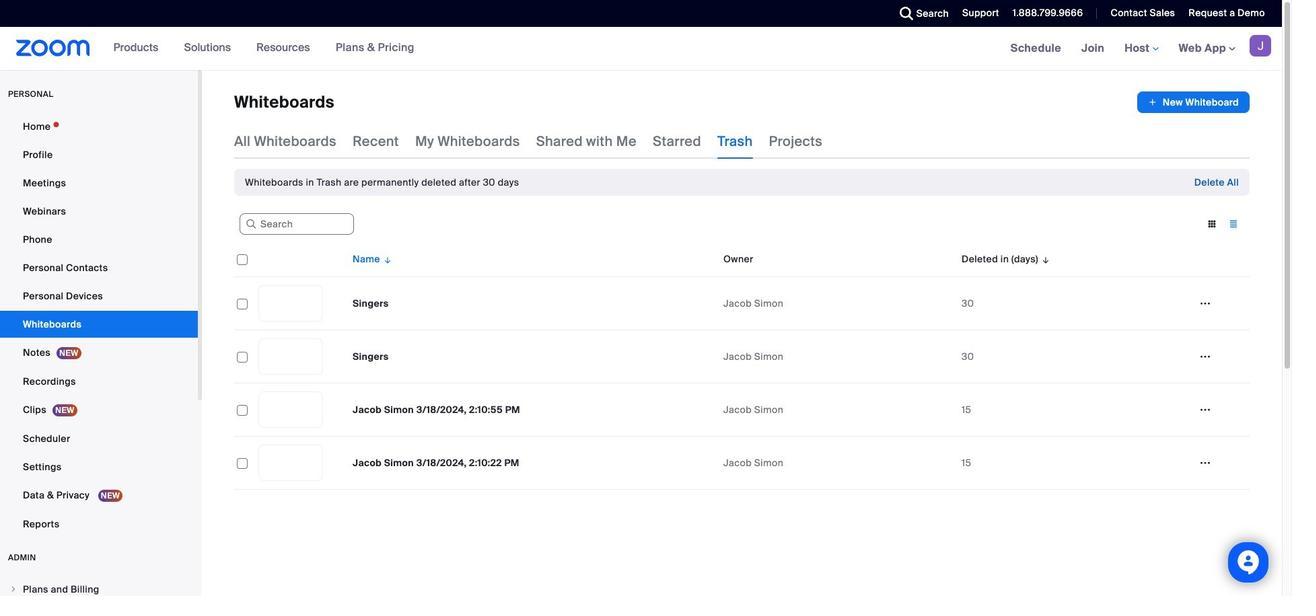 Task type: describe. For each thing, give the bounding box(es) containing it.
thumbnail of singers image for second "singers" element from the bottom
[[259, 286, 323, 321]]

arrow down image
[[1039, 251, 1051, 267]]

2 singers element from the top
[[353, 351, 389, 363]]

1 singers element from the top
[[353, 298, 389, 310]]

1 vertical spatial application
[[234, 242, 1260, 500]]

arrow down image
[[380, 251, 393, 267]]

jacob simon 3/18/2024, 2:10:55 pm element
[[353, 404, 520, 416]]

thumbnail of jacob simon 3/18/2024, 2:10:22 pm image
[[259, 446, 323, 481]]

0 vertical spatial application
[[1138, 92, 1250, 113]]

Search text field
[[240, 214, 354, 235]]

add image
[[1149, 96, 1158, 109]]

jacob simon 3/18/2024, 2:10:22 pm element
[[353, 457, 520, 469]]

grid mode, not selected image
[[1202, 218, 1223, 230]]



Task type: locate. For each thing, give the bounding box(es) containing it.
2 thumbnail of singers image from the top
[[259, 339, 323, 374]]

zoom logo image
[[16, 40, 90, 57]]

product information navigation
[[103, 27, 425, 70]]

list mode, selected image
[[1223, 218, 1245, 230]]

personal menu menu
[[0, 113, 198, 539]]

menu item
[[0, 577, 198, 597]]

1 thumbnail of singers image from the top
[[259, 286, 323, 321]]

thumbnail of singers image
[[259, 286, 323, 321], [259, 339, 323, 374]]

singers element
[[353, 298, 389, 310], [353, 351, 389, 363]]

tabs of all whiteboard page tab list
[[234, 124, 823, 159]]

alert
[[245, 176, 519, 189]]

1 vertical spatial singers element
[[353, 351, 389, 363]]

0 vertical spatial singers element
[[353, 298, 389, 310]]

application
[[1138, 92, 1250, 113], [234, 242, 1260, 500]]

banner
[[0, 27, 1283, 71]]

thumbnail of singers image for 1st "singers" element from the bottom
[[259, 339, 323, 374]]

profile picture image
[[1250, 35, 1272, 57]]

meetings navigation
[[1001, 27, 1283, 71]]

1 vertical spatial thumbnail of singers image
[[259, 339, 323, 374]]

0 vertical spatial thumbnail of singers image
[[259, 286, 323, 321]]

right image
[[9, 586, 18, 594]]

thumbnail of jacob simon 3/18/2024, 2:10:55 pm image
[[259, 393, 323, 428]]



Task type: vqa. For each thing, say whether or not it's contained in the screenshot.
HEADING
no



